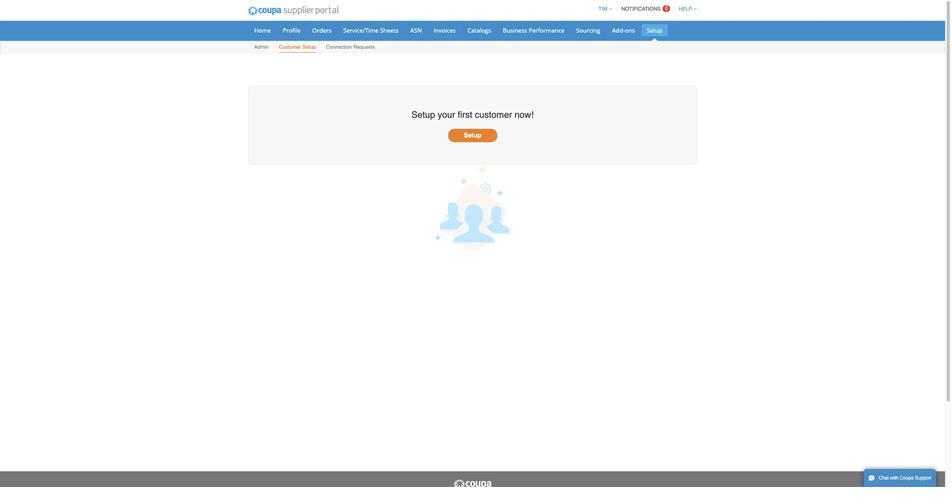 Task type: locate. For each thing, give the bounding box(es) containing it.
notifications
[[622, 6, 661, 12]]

your
[[438, 110, 455, 120]]

sourcing
[[576, 26, 600, 34]]

setup down the setup your first customer now!
[[464, 132, 481, 139]]

admin
[[254, 44, 269, 50]]

navigation containing notifications 0
[[595, 1, 697, 17]]

setup inside "button"
[[464, 132, 481, 139]]

asn link
[[405, 24, 427, 36]]

0 horizontal spatial coupa supplier portal image
[[242, 1, 344, 21]]

business performance
[[503, 26, 565, 34]]

chat with coupa support button
[[864, 470, 936, 488]]

coupa supplier portal image
[[242, 1, 344, 21], [453, 480, 492, 488]]

business performance link
[[498, 24, 570, 36]]

now!
[[515, 110, 534, 120]]

setup button
[[448, 129, 497, 143]]

add-ons link
[[607, 24, 640, 36]]

setup
[[647, 26, 663, 34], [302, 44, 316, 50], [411, 110, 435, 120], [464, 132, 481, 139]]

coupa
[[900, 476, 914, 482]]

catalogs
[[468, 26, 491, 34]]

1 horizontal spatial coupa supplier portal image
[[453, 480, 492, 488]]

help link
[[675, 6, 697, 12]]

connection
[[326, 44, 352, 50]]

customer
[[475, 110, 512, 120]]

notifications 0
[[622, 6, 668, 12]]

0 vertical spatial coupa supplier portal image
[[242, 1, 344, 21]]

customer setup
[[279, 44, 316, 50]]

tim
[[599, 6, 607, 12]]

setup left the your
[[411, 110, 435, 120]]

home
[[254, 26, 271, 34]]

navigation
[[595, 1, 697, 17]]

orders
[[312, 26, 332, 34]]

add-
[[612, 26, 625, 34]]

customer
[[279, 44, 301, 50]]

invoices link
[[428, 24, 461, 36]]

invoices
[[434, 26, 456, 34]]

service/time sheets
[[343, 26, 399, 34]]

business
[[503, 26, 527, 34]]

setup down notifications 0
[[647, 26, 663, 34]]

profile link
[[278, 24, 306, 36]]

performance
[[529, 26, 565, 34]]

home link
[[249, 24, 276, 36]]

connection requests
[[326, 44, 375, 50]]

sheets
[[380, 26, 399, 34]]



Task type: describe. For each thing, give the bounding box(es) containing it.
service/time
[[343, 26, 379, 34]]

first
[[458, 110, 472, 120]]

profile
[[283, 26, 301, 34]]

connection requests link
[[326, 43, 375, 53]]

support
[[915, 476, 932, 482]]

chat
[[879, 476, 889, 482]]

tim link
[[595, 6, 612, 12]]

admin link
[[254, 43, 269, 53]]

0
[[665, 6, 668, 11]]

setup link
[[642, 24, 668, 36]]

sourcing link
[[571, 24, 605, 36]]

with
[[890, 476, 899, 482]]

customer setup link
[[279, 43, 316, 53]]

asn
[[410, 26, 422, 34]]

catalogs link
[[462, 24, 496, 36]]

1 vertical spatial coupa supplier portal image
[[453, 480, 492, 488]]

ons
[[625, 26, 635, 34]]

chat with coupa support
[[879, 476, 932, 482]]

add-ons
[[612, 26, 635, 34]]

setup right customer at the left top of page
[[302, 44, 316, 50]]

service/time sheets link
[[338, 24, 404, 36]]

help
[[679, 6, 692, 12]]

requests
[[353, 44, 375, 50]]

orders link
[[307, 24, 337, 36]]

setup your first customer now!
[[411, 110, 534, 120]]



Task type: vqa. For each thing, say whether or not it's contained in the screenshot.
the Coupa Supplier Portal image
yes



